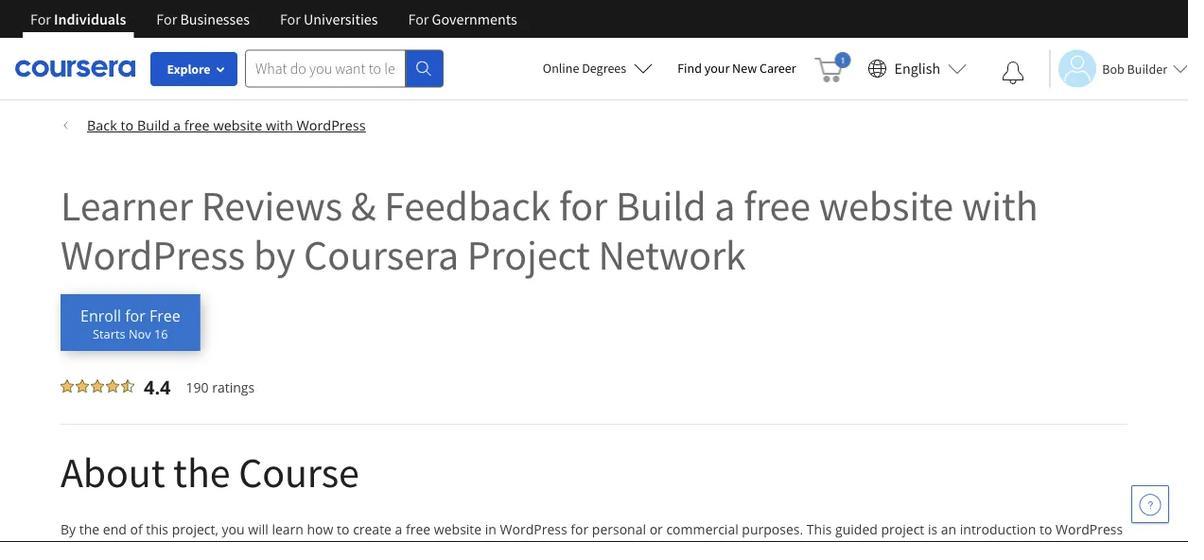 Task type: locate. For each thing, give the bounding box(es) containing it.
2 horizontal spatial a
[[715, 179, 736, 231]]

with
[[266, 116, 293, 134], [962, 179, 1039, 231]]

wordpress inside learner reviews & feedback for build a free website with wordpress by coursera project network
[[61, 228, 245, 281]]

1 vertical spatial build
[[616, 179, 707, 231]]

project,
[[172, 521, 219, 539]]

the for by
[[79, 521, 100, 539]]

the right by
[[79, 521, 100, 539]]

0 horizontal spatial free
[[184, 116, 210, 134]]

2 filled star image from the left
[[91, 380, 104, 393]]

1 horizontal spatial filled star image
[[106, 380, 119, 393]]

to right 'introduction'
[[1040, 521, 1053, 539]]

for
[[30, 9, 51, 28], [156, 9, 177, 28], [280, 9, 301, 28], [408, 9, 429, 28]]

universities
[[304, 9, 378, 28]]

0 horizontal spatial filled star image
[[61, 380, 74, 393]]

how
[[307, 521, 334, 539]]

1 for from the left
[[30, 9, 51, 28]]

the up the project,
[[173, 446, 230, 498]]

0 vertical spatial with
[[266, 116, 293, 134]]

for left businesses
[[156, 9, 177, 28]]

for left the individuals
[[30, 9, 51, 28]]

1 horizontal spatial the
[[173, 446, 230, 498]]

or
[[650, 521, 663, 539]]

find your new career
[[678, 60, 797, 77]]

1 horizontal spatial filled star image
[[91, 380, 104, 393]]

0 vertical spatial a
[[173, 116, 181, 134]]

a inside learner reviews & feedback for build a free website with wordpress by coursera project network
[[715, 179, 736, 231]]

0 horizontal spatial to
[[121, 116, 134, 134]]

website
[[213, 116, 262, 134], [819, 179, 954, 231], [434, 521, 482, 539]]

1 horizontal spatial a
[[395, 521, 403, 539]]

an
[[942, 521, 957, 539]]

for governments
[[408, 9, 517, 28]]

for left free
[[125, 306, 146, 326]]

to
[[121, 116, 134, 134], [337, 521, 350, 539], [1040, 521, 1053, 539]]

1 horizontal spatial website
[[434, 521, 482, 539]]

bob builder button
[[1050, 50, 1189, 88]]

1 horizontal spatial free
[[406, 521, 431, 539]]

None search field
[[245, 50, 444, 88]]

2 for from the left
[[156, 9, 177, 28]]

0 vertical spatial build
[[137, 116, 170, 134]]

1 vertical spatial a
[[715, 179, 736, 231]]

0 vertical spatial website
[[213, 116, 262, 134]]

2 vertical spatial website
[[434, 521, 482, 539]]

is
[[928, 521, 938, 539]]

0 horizontal spatial the
[[79, 521, 100, 539]]

enroll for free starts nov 16
[[80, 306, 180, 342]]

190
[[186, 379, 209, 397]]

back to build a free website with wordpress link
[[61, 100, 1128, 135]]

bob
[[1103, 60, 1125, 77]]

find your new career link
[[668, 57, 806, 80]]

online
[[543, 60, 580, 77]]

for individuals
[[30, 9, 126, 28]]

1 vertical spatial the
[[79, 521, 100, 539]]

1 vertical spatial with
[[962, 179, 1039, 231]]

1 horizontal spatial with
[[962, 179, 1039, 231]]

feedback
[[384, 179, 551, 231]]

0 horizontal spatial filled star image
[[76, 380, 89, 393]]

individuals
[[54, 9, 126, 28]]

for left universities
[[280, 9, 301, 28]]

2 horizontal spatial free
[[744, 179, 811, 231]]

career
[[760, 60, 797, 77]]

for left governments at the left
[[408, 9, 429, 28]]

shopping cart: 1 item image
[[815, 52, 851, 82]]

for inside enroll for free starts nov 16
[[125, 306, 146, 326]]

purposes.
[[742, 521, 804, 539]]

0 horizontal spatial build
[[137, 116, 170, 134]]

1 horizontal spatial build
[[616, 179, 707, 231]]

2 horizontal spatial website
[[819, 179, 954, 231]]

1 horizontal spatial to
[[337, 521, 350, 539]]

your
[[705, 60, 730, 77]]

this
[[146, 521, 169, 539]]

new
[[733, 60, 757, 77]]

2 vertical spatial a
[[395, 521, 403, 539]]

filled star image
[[61, 380, 74, 393], [91, 380, 104, 393]]

wordpress down what do you want to learn? text box
[[297, 116, 366, 134]]

english
[[895, 59, 941, 78]]

1 vertical spatial free
[[744, 179, 811, 231]]

to right how on the left bottom of page
[[337, 521, 350, 539]]

for for individuals
[[30, 9, 51, 28]]

free inside learner reviews & feedback for build a free website with wordpress by coursera project network
[[744, 179, 811, 231]]

0 vertical spatial the
[[173, 446, 230, 498]]

free
[[184, 116, 210, 134], [744, 179, 811, 231], [406, 521, 431, 539]]

2 vertical spatial free
[[406, 521, 431, 539]]

the for about
[[173, 446, 230, 498]]

3 for from the left
[[280, 9, 301, 28]]

starts
[[93, 326, 125, 342]]

build
[[137, 116, 170, 134], [616, 179, 707, 231]]

network
[[599, 228, 747, 281]]

you
[[222, 521, 245, 539]]

1 vertical spatial website
[[819, 179, 954, 231]]

a
[[173, 116, 181, 134], [715, 179, 736, 231], [395, 521, 403, 539]]

filled star image
[[76, 380, 89, 393], [106, 380, 119, 393]]

1 vertical spatial for
[[125, 306, 146, 326]]

for businesses
[[156, 9, 250, 28]]

4 for from the left
[[408, 9, 429, 28]]

by
[[61, 521, 76, 539]]

wordpress
[[297, 116, 366, 134], [61, 228, 245, 281], [500, 521, 568, 539], [1056, 521, 1124, 539]]

16
[[154, 326, 168, 342]]

for down back to build a free website with wordpress link
[[559, 179, 608, 231]]

the
[[173, 446, 230, 498], [79, 521, 100, 539]]

for for universities
[[280, 9, 301, 28]]

1 filled star image from the left
[[61, 380, 74, 393]]

to right back
[[121, 116, 134, 134]]

for universities
[[280, 9, 378, 28]]

for left personal
[[571, 521, 589, 539]]

0 vertical spatial for
[[559, 179, 608, 231]]

online degrees
[[543, 60, 627, 77]]

banner navigation
[[15, 0, 533, 38]]

for
[[559, 179, 608, 231], [125, 306, 146, 326], [571, 521, 589, 539]]

english button
[[861, 38, 975, 99]]

about
[[61, 446, 165, 498]]

wordpress up free
[[61, 228, 245, 281]]

by the end of this project, you will learn how to create a free website in wordpress for personal or commercial purposes.  this guided project is an introduction to wordpress
[[61, 521, 1124, 539]]



Task type: describe. For each thing, give the bounding box(es) containing it.
2 filled star image from the left
[[106, 380, 119, 393]]

commercial
[[667, 521, 739, 539]]

chevron left image
[[61, 120, 72, 131]]

learner
[[61, 179, 193, 231]]

learner reviews & feedback for build a free website with wordpress by coursera project network
[[61, 179, 1039, 281]]

explore button
[[151, 52, 238, 86]]

4.4
[[144, 374, 171, 400]]

create
[[353, 521, 392, 539]]

show notifications image
[[1003, 62, 1025, 84]]

for for governments
[[408, 9, 429, 28]]

this
[[807, 521, 832, 539]]

governments
[[432, 9, 517, 28]]

personal
[[592, 521, 647, 539]]

website inside learner reviews & feedback for build a free website with wordpress by coursera project network
[[819, 179, 954, 231]]

0 horizontal spatial a
[[173, 116, 181, 134]]

build inside back to build a free website with wordpress link
[[137, 116, 170, 134]]

online degrees button
[[528, 47, 668, 89]]

explore
[[167, 61, 211, 78]]

learn
[[272, 521, 304, 539]]

for inside learner reviews & feedback for build a free website with wordpress by coursera project network
[[559, 179, 608, 231]]

build inside learner reviews & feedback for build a free website with wordpress by coursera project network
[[616, 179, 707, 231]]

builder
[[1128, 60, 1168, 77]]

What do you want to learn? text field
[[245, 50, 406, 88]]

find
[[678, 60, 702, 77]]

introduction
[[961, 521, 1037, 539]]

will
[[248, 521, 269, 539]]

&
[[351, 179, 376, 231]]

about the course
[[61, 446, 360, 498]]

enroll
[[80, 306, 121, 326]]

with inside learner reviews & feedback for build a free website with wordpress by coursera project network
[[962, 179, 1039, 231]]

0 horizontal spatial website
[[213, 116, 262, 134]]

guided
[[836, 521, 878, 539]]

free
[[149, 306, 180, 326]]

1 filled star image from the left
[[76, 380, 89, 393]]

course
[[239, 446, 360, 498]]

half faded star image
[[121, 380, 134, 393]]

coursera image
[[15, 53, 135, 84]]

of
[[130, 521, 143, 539]]

0 horizontal spatial with
[[266, 116, 293, 134]]

project
[[467, 228, 590, 281]]

wordpress right the in at the bottom
[[500, 521, 568, 539]]

ratings
[[212, 379, 255, 397]]

reviews
[[201, 179, 343, 231]]

for for businesses
[[156, 9, 177, 28]]

end
[[103, 521, 127, 539]]

degrees
[[582, 60, 627, 77]]

in
[[485, 521, 497, 539]]

businesses
[[180, 9, 250, 28]]

0 vertical spatial free
[[184, 116, 210, 134]]

2 horizontal spatial to
[[1040, 521, 1053, 539]]

2 vertical spatial for
[[571, 521, 589, 539]]

back
[[87, 116, 117, 134]]

coursera
[[304, 228, 459, 281]]

nov
[[129, 326, 151, 342]]

help center image
[[1140, 493, 1162, 516]]

by
[[254, 228, 296, 281]]

wordpress right 'introduction'
[[1056, 521, 1124, 539]]

bob builder
[[1103, 60, 1168, 77]]

project
[[882, 521, 925, 539]]

190 ratings
[[186, 379, 255, 397]]

back to build a free website with wordpress
[[87, 116, 366, 134]]



Task type: vqa. For each thing, say whether or not it's contained in the screenshot.
HOW
yes



